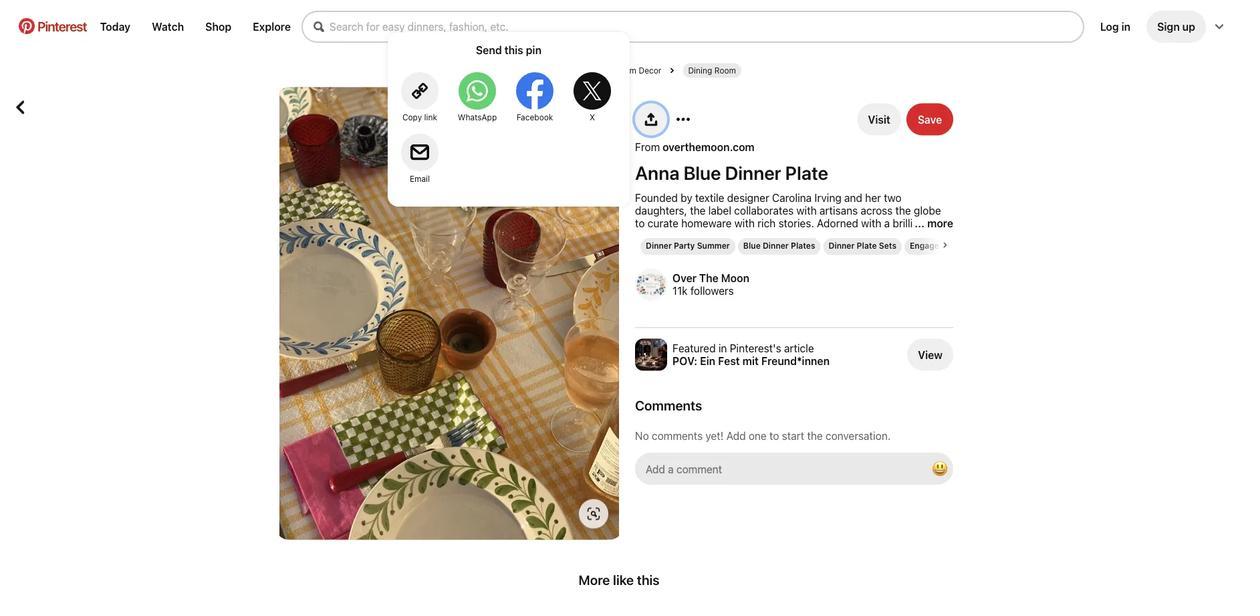 Task type: vqa. For each thing, say whether or not it's contained in the screenshot.
FOR
no



Task type: locate. For each thing, give the bounding box(es) containing it.
room
[[615, 66, 637, 75], [715, 66, 736, 75]]

0 vertical spatial anna
[[635, 161, 680, 184]]

anna down label
[[723, 230, 748, 242]]

room right dining
[[715, 66, 736, 75]]

ceramic,
[[809, 242, 850, 255]]

due
[[635, 242, 655, 255]]

1 horizontal spatial room
[[715, 66, 736, 75]]

1 horizontal spatial is
[[906, 242, 914, 255]]

save
[[918, 113, 942, 126]]

a left 'kind.'
[[669, 255, 674, 268]]

with left artisans
[[797, 204, 817, 217]]

plate inside founded by textile designer carolina irving and her two daughters, the label collaborates with artisans across the globe to curate homeware with rich stories. adorned with a brilliant cerulean trim, the anna blue dinner plate is crafted in portugal. due to the handmade quality of the ceramic, each plate is entirely one of a kind.
[[809, 230, 834, 242]]

one
[[635, 255, 653, 268], [749, 429, 767, 442]]

party
[[674, 240, 695, 250]]

today
[[100, 20, 130, 33]]

the
[[699, 272, 719, 285]]

in right crafted
[[885, 230, 893, 242]]

add
[[727, 429, 746, 442]]

a
[[884, 217, 890, 230], [669, 255, 674, 268]]

0 horizontal spatial decor
[[571, 66, 594, 75]]

room left breadcrumb arrow image
[[615, 66, 637, 75]]

overthemoonwedding image
[[635, 268, 667, 301]]

decor left breadcrumb arrow image
[[639, 66, 662, 75]]

0 horizontal spatial one
[[635, 255, 653, 268]]

her
[[865, 192, 881, 204]]

article
[[784, 342, 814, 355]]

two
[[884, 192, 902, 204]]

in right ein
[[719, 342, 727, 355]]

blue
[[684, 161, 721, 184], [751, 230, 772, 242], [743, 240, 761, 250]]

entirely
[[917, 242, 952, 255]]

kind.
[[677, 255, 701, 268]]

to left start
[[770, 429, 779, 442]]

1 vertical spatial to
[[658, 242, 667, 255]]

across
[[861, 204, 893, 217]]

1 room from the left
[[615, 66, 637, 75]]

and
[[845, 192, 863, 204]]

0 vertical spatial a
[[884, 217, 890, 230]]

is left crafted
[[836, 230, 844, 242]]

0 horizontal spatial of
[[656, 255, 666, 268]]

curate
[[648, 217, 679, 230]]

to
[[635, 217, 645, 230], [658, 242, 667, 255], [770, 429, 779, 442]]

1 vertical spatial one
[[749, 429, 767, 442]]

to left "curate"
[[635, 217, 645, 230]]

collaborates
[[734, 204, 794, 217]]

view
[[918, 348, 943, 361]]

0 horizontal spatial is
[[836, 230, 844, 242]]

a up sets
[[884, 217, 890, 230]]

overthemoon.com
[[663, 141, 755, 153]]

pinterest
[[37, 18, 87, 34]]

this left pin
[[505, 43, 523, 56]]

2 vertical spatial to
[[770, 429, 779, 442]]

1 horizontal spatial explore link
[[497, 66, 525, 75]]

0 vertical spatial this
[[505, 43, 523, 56]]

a table set with plates, glasses and napkins image
[[280, 87, 619, 539], [280, 87, 619, 540]]

mit
[[743, 355, 759, 367]]

in
[[1122, 20, 1131, 33], [885, 230, 893, 242], [719, 342, 727, 355]]

home decor
[[546, 66, 594, 75]]

in inside founded by textile designer carolina irving and her two daughters, the label collaborates with artisans across the globe to curate homeware with rich stories. adorned with a brilliant cerulean trim, the anna blue dinner plate is crafted in portugal. due to the handmade quality of the ceramic, each plate is entirely one of a kind.
[[885, 230, 893, 242]]

dinner
[[725, 161, 781, 184], [775, 230, 807, 242], [646, 240, 672, 250], [763, 240, 789, 250], [829, 240, 855, 250]]

featured in pinterest's article pov: ein fest mit freund*innen
[[673, 342, 830, 367]]

anna
[[635, 161, 680, 184], [723, 230, 748, 242]]

view link
[[908, 339, 954, 371]]

whatsapp
[[458, 112, 497, 122]]

carolina
[[772, 192, 812, 204]]

0 vertical spatial in
[[1122, 20, 1131, 33]]

with up dinner plate sets link
[[861, 217, 882, 230]]

of right due
[[656, 255, 666, 268]]

the
[[690, 204, 706, 217], [896, 204, 911, 217], [705, 230, 720, 242], [670, 242, 686, 255], [790, 242, 806, 255], [807, 429, 823, 442]]

0 vertical spatial explore link
[[248, 15, 296, 38]]

to right due
[[658, 242, 667, 255]]

1 horizontal spatial to
[[658, 242, 667, 255]]

anna blue dinner plate
[[635, 161, 828, 184]]

this
[[505, 43, 523, 56], [637, 572, 660, 588]]

pinterest image
[[19, 18, 35, 34]]

explore link left search icon on the top
[[248, 15, 296, 38]]

pinterest's
[[730, 342, 782, 355]]

with
[[797, 204, 817, 217], [735, 217, 755, 230], [861, 217, 882, 230]]

anna up founded
[[635, 161, 680, 184]]

each
[[853, 242, 876, 255]]

explore link
[[248, 15, 296, 38], [497, 66, 525, 75]]

explore link down the 'send this pin'
[[497, 66, 525, 75]]

1 vertical spatial explore link
[[497, 66, 525, 75]]

0 horizontal spatial room
[[615, 66, 637, 75]]

1 vertical spatial a
[[669, 255, 674, 268]]

0 vertical spatial one
[[635, 255, 653, 268]]

pin
[[526, 43, 542, 56]]

1 horizontal spatial in
[[885, 230, 893, 242]]

2 decor from the left
[[639, 66, 662, 75]]

blue down the collaborates
[[751, 230, 772, 242]]

room decor
[[615, 66, 662, 75]]

sign up button
[[1147, 11, 1206, 43]]

no
[[635, 429, 649, 442]]

more like this button
[[579, 572, 660, 588]]

2 room from the left
[[715, 66, 736, 75]]

2 horizontal spatial in
[[1122, 20, 1131, 33]]

one right add on the right bottom of page
[[749, 429, 767, 442]]

blue dinner plates
[[743, 240, 816, 250]]

0 horizontal spatial with
[[735, 217, 755, 230]]

2 horizontal spatial to
[[770, 429, 779, 442]]

home
[[546, 66, 569, 75]]

start
[[782, 429, 805, 442]]

of left plates
[[778, 242, 787, 255]]

over
[[673, 272, 697, 285]]

send this pin
[[476, 43, 542, 56]]

sign up
[[1158, 20, 1196, 33]]

save button
[[907, 103, 954, 135]]

home decor link
[[546, 66, 594, 75]]

1 vertical spatial anna
[[723, 230, 748, 242]]

copy
[[402, 112, 422, 122]]

of
[[778, 242, 787, 255], [656, 255, 666, 268]]

freund*innen
[[762, 355, 830, 367]]

1 vertical spatial in
[[885, 230, 893, 242]]

0 horizontal spatial to
[[635, 217, 645, 230]]

in inside button
[[1122, 20, 1131, 33]]

2 horizontal spatial with
[[861, 217, 882, 230]]

1 horizontal spatial explore
[[497, 66, 525, 75]]

is right plate
[[906, 242, 914, 255]]

dining room
[[688, 66, 736, 75]]

plate
[[785, 161, 828, 184], [809, 230, 834, 242], [857, 240, 877, 250]]

shop link
[[200, 15, 237, 38]]

crafted
[[847, 230, 882, 242]]

daughters,
[[635, 204, 687, 217]]

1 horizontal spatial this
[[637, 572, 660, 588]]

ein
[[700, 355, 716, 367]]

1 vertical spatial this
[[637, 572, 660, 588]]

shop
[[205, 20, 231, 33]]

this right like
[[637, 572, 660, 588]]

decor right home
[[571, 66, 594, 75]]

facebook
[[517, 112, 553, 122]]

explore down the 'send this pin'
[[497, 66, 525, 75]]

fest
[[718, 355, 740, 367]]

one up 'overthemoonwedding' icon
[[635, 255, 653, 268]]

decor for room decor
[[639, 66, 662, 75]]

explore left search icon on the top
[[253, 20, 291, 33]]

in right log
[[1122, 20, 1131, 33]]

decor for home decor
[[571, 66, 594, 75]]

stories.
[[779, 217, 814, 230]]

2 vertical spatial in
[[719, 342, 727, 355]]

with left rich
[[735, 217, 755, 230]]

breadcrumb arrow image
[[670, 68, 675, 73]]

from
[[635, 141, 660, 153]]

1 decor from the left
[[571, 66, 594, 75]]

link
[[424, 112, 437, 122]]

0 vertical spatial explore
[[253, 20, 291, 33]]

1 horizontal spatial decor
[[639, 66, 662, 75]]

1 horizontal spatial anna
[[723, 230, 748, 242]]

in inside featured in pinterest's article pov: ein fest mit freund*innen
[[719, 342, 727, 355]]

0 horizontal spatial in
[[719, 342, 727, 355]]



Task type: describe. For each thing, give the bounding box(es) containing it.
dining room link
[[688, 66, 736, 75]]

breadcrumb arrow image
[[533, 68, 538, 73]]

handmade
[[689, 242, 740, 255]]

0 vertical spatial to
[[635, 217, 645, 230]]

Search text field
[[330, 20, 1083, 33]]

comments
[[652, 429, 703, 442]]

1 horizontal spatial of
[[778, 242, 787, 255]]

click to shop image
[[587, 507, 600, 521]]

copy link
[[402, 112, 437, 122]]

watch
[[152, 20, 184, 33]]

featured
[[673, 342, 716, 355]]

irving
[[815, 192, 842, 204]]

sign
[[1158, 20, 1180, 33]]

dining
[[688, 66, 712, 75]]

trim,
[[680, 230, 702, 242]]

log in
[[1101, 20, 1131, 33]]

1 horizontal spatial with
[[797, 204, 817, 217]]

from overthemoon.com
[[635, 141, 755, 153]]

plate
[[879, 242, 903, 255]]

dinner plate sets
[[829, 240, 897, 250]]

search image
[[314, 21, 324, 32]]

dinner plate sets link
[[829, 240, 897, 250]]

Add a comment field
[[646, 463, 916, 475]]

summer
[[697, 240, 730, 250]]

1 horizontal spatial a
[[884, 217, 890, 230]]

log in button
[[1090, 11, 1142, 43]]

send
[[476, 43, 502, 56]]

0 horizontal spatial anna
[[635, 161, 680, 184]]

like
[[613, 572, 634, 588]]

adorned
[[817, 217, 859, 230]]

dinner party summer
[[646, 240, 730, 250]]

up
[[1183, 20, 1196, 33]]

conversation.
[[826, 429, 891, 442]]

pinterest link
[[11, 18, 95, 34]]

label
[[709, 204, 732, 217]]

anna inside founded by textile designer carolina irving and her two daughters, the label collaborates with artisans across the globe to curate homeware with rich stories. adorned with a brilliant cerulean trim, the anna blue dinner plate is crafted in portugal. due to the handmade quality of the ceramic, each plate is entirely one of a kind.
[[723, 230, 748, 242]]

blue dinner plates link
[[743, 240, 816, 250]]

scroll image
[[943, 242, 948, 248]]

0 horizontal spatial explore link
[[248, 15, 296, 38]]

globe
[[914, 204, 941, 217]]

more
[[928, 217, 954, 230]]

1 vertical spatial explore
[[497, 66, 525, 75]]

homeware
[[681, 217, 732, 230]]

moon
[[721, 272, 750, 285]]

over the moon 11k followers
[[673, 272, 750, 297]]

founded
[[635, 192, 678, 204]]

blue down overthemoon.com
[[684, 161, 721, 184]]

in for log in
[[1122, 20, 1131, 33]]

one inside founded by textile designer carolina irving and her two daughters, the label collaborates with artisans across the globe to curate homeware with rich stories. adorned with a brilliant cerulean trim, the anna blue dinner plate is crafted in portugal. due to the handmade quality of the ceramic, each plate is entirely one of a kind.
[[635, 255, 653, 268]]

founded by textile designer carolina irving and her two daughters, the label collaborates with artisans across the globe to curate homeware with rich stories. adorned with a brilliant cerulean trim, the anna blue dinner plate is crafted in portugal. due to the handmade quality of the ceramic, each plate is entirely one of a kind.
[[635, 192, 952, 268]]

by
[[681, 192, 693, 204]]

pinterest button
[[11, 18, 95, 36]]

visit button
[[858, 103, 901, 135]]

in for featured in pinterest's article pov: ein fest mit freund*innen
[[719, 342, 727, 355]]

0 horizontal spatial this
[[505, 43, 523, 56]]

artisans
[[820, 204, 858, 217]]

x
[[590, 112, 595, 122]]

... more
[[912, 217, 954, 230]]

pov: ein fest mit freund*innen link
[[673, 355, 830, 367]]

😃
[[932, 459, 948, 478]]

textile
[[695, 192, 725, 204]]

brilliant
[[893, 217, 928, 230]]

over the moon link
[[673, 272, 750, 285]]

room decor link
[[615, 66, 662, 75]]

yet!
[[706, 429, 724, 442]]

quality
[[743, 242, 775, 255]]

no comments yet! add one to start the conversation.
[[635, 429, 891, 442]]

1 horizontal spatial one
[[749, 429, 767, 442]]

dinner inside founded by textile designer carolina irving and her two daughters, the label collaborates with artisans across the globe to curate homeware with rich stories. adorned with a brilliant cerulean trim, the anna blue dinner plate is crafted in portugal. due to the handmade quality of the ceramic, each plate is entirely one of a kind.
[[775, 230, 807, 242]]

0 horizontal spatial explore
[[253, 20, 291, 33]]

0 horizontal spatial a
[[669, 255, 674, 268]]

email
[[410, 174, 430, 183]]

designer
[[727, 192, 770, 204]]

followers
[[691, 285, 734, 297]]

portugal.
[[896, 230, 940, 242]]

blue down rich
[[743, 240, 761, 250]]

comments
[[635, 398, 702, 413]]

blue inside founded by textile designer carolina irving and her two daughters, the label collaborates with artisans across the globe to curate homeware with rich stories. adorned with a brilliant cerulean trim, the anna blue dinner plate is crafted in portugal. due to the handmade quality of the ceramic, each plate is entirely one of a kind.
[[751, 230, 772, 242]]

dinner party summer link
[[646, 240, 730, 250]]

log
[[1101, 20, 1119, 33]]

today link
[[95, 15, 136, 38]]

...
[[915, 217, 925, 230]]

watch link
[[147, 15, 189, 38]]

more
[[579, 572, 610, 588]]

cerulean
[[635, 230, 677, 242]]

sets
[[879, 240, 897, 250]]

more like this
[[579, 572, 660, 588]]

rich
[[758, 217, 776, 230]]



